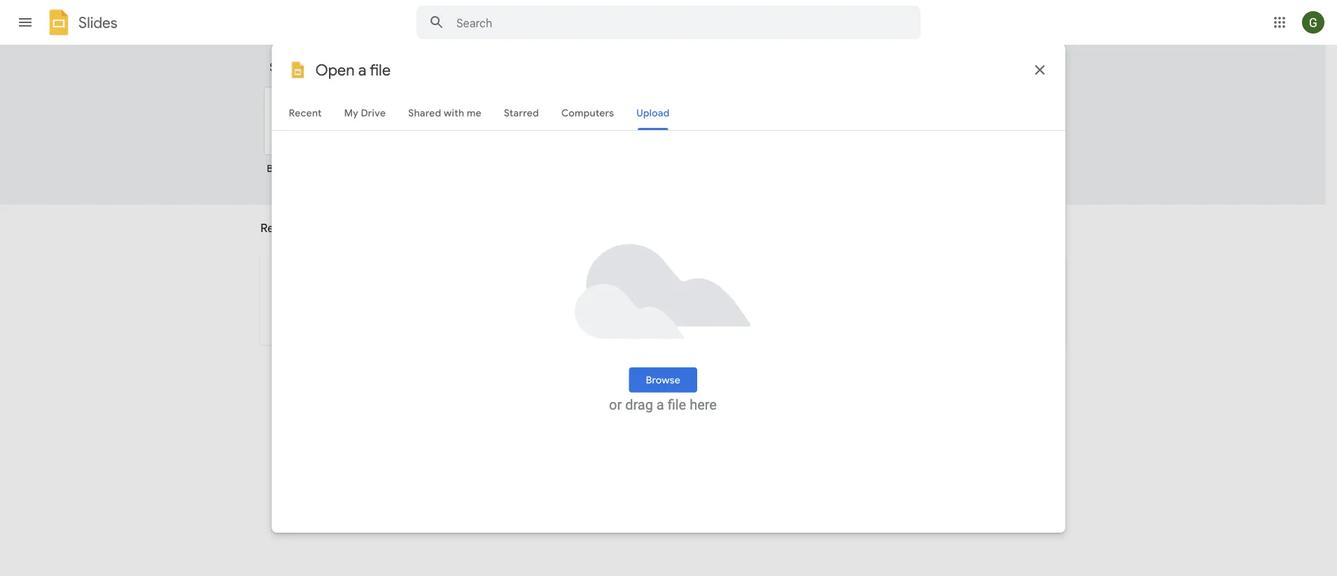 Task type: vqa. For each thing, say whether or not it's contained in the screenshot.
Slides
yes



Task type: locate. For each thing, give the bounding box(es) containing it.
a
[[297, 60, 304, 74], [656, 305, 662, 318]]

4 option from the left
[[796, 87, 917, 185]]

a right start
[[297, 60, 304, 74]]

1 horizontal spatial new
[[664, 305, 685, 318]]

2 recent from the top
[[260, 227, 293, 239]]

blank
[[267, 162, 292, 175]]

slides
[[78, 13, 118, 32]]

a right "create"
[[656, 305, 662, 318]]

recent
[[260, 221, 297, 235], [260, 227, 293, 239]]

+
[[600, 305, 606, 318]]

click
[[573, 305, 597, 318]]

1 vertical spatial a
[[656, 305, 662, 318]]

recent presentations heading
[[260, 205, 373, 250]]

3 option from the left
[[663, 87, 784, 185]]

no presentations yet click + to create a new presentation.
[[573, 283, 753, 318]]

1 option from the left
[[397, 87, 518, 189]]

2 option from the left
[[530, 87, 651, 185]]

0 horizontal spatial a
[[297, 60, 304, 74]]

1 recent from the top
[[260, 221, 297, 235]]

start
[[270, 60, 294, 74]]

slides link
[[45, 8, 118, 39]]

no
[[605, 283, 621, 298]]

new right start
[[306, 60, 327, 74]]

1 vertical spatial new
[[664, 305, 685, 318]]

0 vertical spatial new
[[306, 60, 327, 74]]

0 vertical spatial a
[[297, 60, 304, 74]]

None search field
[[417, 6, 921, 39]]

1 horizontal spatial a
[[656, 305, 662, 318]]

start a new presentation
[[270, 60, 394, 74]]

new
[[306, 60, 327, 74], [664, 305, 685, 318]]

a inside no presentations yet click + to create a new presentation.
[[656, 305, 662, 318]]

0 horizontal spatial new
[[306, 60, 327, 74]]

main menu image
[[17, 14, 34, 31]]

new right "create"
[[664, 305, 685, 318]]

new inside no presentations yet click + to create a new presentation.
[[664, 305, 685, 318]]

option
[[397, 87, 518, 189], [530, 87, 651, 185], [663, 87, 784, 185], [796, 87, 917, 185], [929, 87, 1050, 185]]

recent presentations
[[260, 221, 373, 235], [260, 227, 359, 239]]

presentations
[[300, 221, 373, 235], [295, 227, 359, 239], [624, 283, 701, 298]]

yet
[[704, 283, 721, 298]]

presentation.
[[688, 305, 753, 318]]

new inside heading
[[306, 60, 327, 74]]



Task type: describe. For each thing, give the bounding box(es) containing it.
blank option
[[264, 87, 385, 185]]

create
[[622, 305, 653, 318]]

search image
[[423, 8, 451, 36]]

1 recent presentations from the top
[[260, 221, 373, 235]]

5 option from the left
[[929, 87, 1050, 185]]

recent inside recent presentations heading
[[260, 221, 297, 235]]

presentation
[[330, 60, 394, 74]]

no presentations yet region
[[260, 283, 1065, 318]]

presentations inside recent presentations heading
[[300, 221, 373, 235]]

start a new presentation heading
[[270, 45, 891, 90]]

to
[[609, 305, 619, 318]]

2 recent presentations from the top
[[260, 227, 359, 239]]

a inside heading
[[297, 60, 304, 74]]

Search bar text field
[[456, 16, 886, 30]]

presentations inside no presentations yet click + to create a new presentation.
[[624, 283, 701, 298]]

blank list box
[[264, 84, 1069, 206]]



